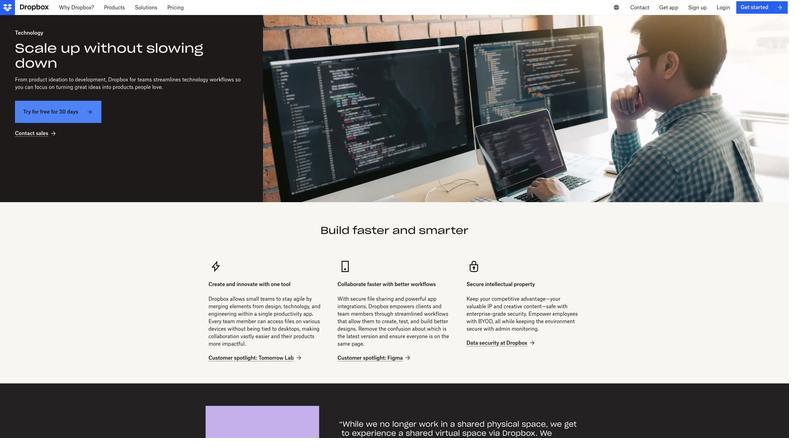 Task type: vqa. For each thing, say whether or not it's contained in the screenshot.
the middle ON
yes



Task type: describe. For each thing, give the bounding box(es) containing it.
team inside dropbox allows small teams to stay agile by merging elements from design, technology, and engineering within a single productivity app. every team member can access files on various devices without being tied to desktops, making collaboration vastly easier and their products more impactful.
[[223, 318, 235, 325]]

no
[[380, 420, 390, 429]]

focus
[[35, 84, 47, 90]]

while
[[502, 318, 515, 325]]

to left 'experience'
[[342, 429, 350, 438]]

with up employees
[[558, 303, 568, 310]]

get app button
[[655, 0, 684, 15]]

1 vertical spatial workflows
[[411, 281, 436, 288]]

technology
[[182, 77, 208, 83]]

test,
[[399, 318, 409, 325]]

why dropbox?
[[59, 4, 94, 11]]

the up same
[[338, 333, 345, 339]]

admin
[[496, 326, 511, 332]]

login
[[717, 4, 730, 11]]

tied
[[262, 326, 271, 332]]

30
[[59, 109, 66, 115]]

contact for contact
[[631, 4, 650, 11]]

environment
[[545, 318, 575, 325]]

archive
[[434, 438, 463, 438]]

engineering
[[209, 311, 237, 317]]

figma
[[388, 355, 403, 361]]

dropbox?
[[71, 4, 94, 11]]

space
[[463, 429, 487, 438]]

try
[[23, 109, 31, 115]]

the down create,
[[379, 326, 386, 332]]

contact sales link
[[15, 130, 57, 137]]

through
[[375, 311, 393, 317]]

data
[[467, 340, 478, 346]]

ideation
[[49, 77, 68, 83]]

create
[[209, 281, 225, 288]]

without inside scale up without slowing down
[[84, 40, 143, 56]]

experience
[[352, 429, 396, 438]]

sales
[[36, 130, 48, 137]]

why
[[59, 4, 70, 11]]

solutions
[[135, 4, 157, 11]]

you
[[15, 84, 23, 90]]

property
[[514, 281, 535, 288]]

confusion
[[388, 326, 411, 332]]

share
[[389, 438, 411, 438]]

enterprise-
[[467, 311, 493, 317]]

sharing
[[376, 296, 394, 302]]

pricing link
[[162, 0, 189, 15]]

at
[[501, 340, 505, 346]]

customer for impactful.
[[209, 355, 233, 361]]

with up sharing
[[383, 281, 394, 288]]

member
[[236, 318, 256, 325]]

try for free for 30 days
[[23, 109, 78, 115]]

stay
[[282, 296, 292, 302]]

to inside from product ideation to development, dropbox for teams streamlines technology workflows so you can focus on turning great ideas into products people love.
[[69, 77, 74, 83]]

secure inside "keep your competitive advantage—your valuable ip and creative content—safe with enterprise-grade security. empower employees with byod, all while keeping the environment secure with admin monitoring."
[[467, 326, 482, 332]]

virtual
[[436, 429, 460, 438]]

1 horizontal spatial for
[[51, 109, 58, 115]]

keeping
[[516, 318, 535, 325]]

from
[[15, 77, 27, 83]]

dropbox right at
[[507, 340, 528, 346]]

and inside "keep your competitive advantage—your valuable ip and creative content—safe with enterprise-grade security. empower employees with byod, all while keeping the environment secure with admin monitoring."
[[494, 303, 503, 310]]

for inside from product ideation to development, dropbox for teams streamlines technology workflows so you can focus on turning great ideas into products people love.
[[130, 77, 136, 83]]

teams inside dropbox allows small teams to stay agile by merging elements from design, technology, and engineering within a single productivity app. every team member can access files on various devices without being tied to desktops, making collaboration vastly easier and their products more impactful.
[[260, 296, 275, 302]]

files,
[[413, 438, 432, 438]]

dropbox inside 'with secure file sharing and powerful app integrations, dropbox empowers clients and team members through streamlined workflows that allow them to create, test, and build better designs. remove the confusion about which is the latest version and ensure everyone is on the same page.'
[[369, 303, 389, 310]]

which
[[427, 326, 441, 332]]

to down access
[[272, 326, 277, 332]]

customer spotlight: figma link
[[338, 354, 412, 362]]

spotlight: for figma
[[363, 355, 387, 361]]

the inside "keep your competitive advantage—your valuable ip and creative content—safe with enterprise-grade security. empower employees with byod, all while keeping the environment secure with admin monitoring."
[[536, 318, 544, 325]]

creative
[[504, 303, 523, 310]]

employees
[[553, 311, 578, 317]]

sign up
[[689, 4, 707, 11]]

2 horizontal spatial a
[[450, 420, 455, 429]]

valuable
[[467, 303, 486, 310]]

all
[[495, 318, 501, 325]]

agile
[[294, 296, 305, 302]]

work
[[419, 420, 439, 429]]

why dropbox? button
[[54, 0, 99, 15]]

smarter
[[419, 224, 469, 237]]

so
[[235, 77, 241, 83]]

workflows inside from product ideation to development, dropbox for teams streamlines technology workflows so you can focus on turning great ideas into products people love.
[[210, 77, 234, 83]]

get for get started
[[741, 4, 750, 10]]

mobile phone icon image
[[338, 259, 452, 274]]

1 horizontal spatial is
[[443, 326, 447, 332]]

vastly
[[241, 333, 254, 339]]

dropbox inside dropbox allows small teams to stay agile by merging elements from design, technology, and engineering within a single productivity app. every team member can access files on various devices without being tied to desktops, making collaboration vastly easier and their products more impactful.
[[209, 296, 229, 302]]

version
[[361, 333, 378, 339]]

to left stay
[[276, 296, 281, 302]]

allow
[[348, 318, 361, 325]]

started
[[751, 4, 769, 10]]

a inside dropbox allows small teams to stay agile by merging elements from design, technology, and engineering within a single productivity app. every team member can access files on various devices without being tied to desktops, making collaboration vastly easier and their products more impactful.
[[254, 311, 257, 317]]

merging
[[209, 303, 228, 310]]

tomorrow
[[259, 355, 284, 361]]

from
[[253, 303, 264, 310]]

"while
[[339, 420, 364, 429]]

design,
[[265, 303, 282, 310]]

can inside dropbox allows small teams to stay agile by merging elements from design, technology, and engineering within a single productivity app. every team member can access files on various devices without being tied to desktops, making collaboration vastly easier and their products more impactful.
[[258, 318, 266, 325]]

0 horizontal spatial for
[[32, 109, 39, 115]]

scale up without slowing down
[[15, 40, 203, 71]]

get started
[[741, 4, 769, 10]]

get
[[565, 420, 577, 429]]

lock icon image
[[467, 259, 581, 274]]

up for sign
[[701, 4, 707, 11]]

empower
[[529, 311, 552, 317]]

collaborate
[[338, 281, 366, 288]]

2 we from the left
[[551, 420, 562, 429]]

great
[[75, 84, 87, 90]]

secure inside 'with secure file sharing and powerful app integrations, dropbox empowers clients and team members through streamlined workflows that allow them to create, test, and build better designs. remove the confusion about which is the latest version and ensure everyone is on the same page.'
[[351, 296, 366, 302]]

by
[[306, 296, 312, 302]]



Task type: locate. For each thing, give the bounding box(es) containing it.
build
[[321, 224, 350, 237]]

better down mobile phone icon
[[395, 281, 410, 288]]

love.
[[152, 84, 163, 90]]

better up which
[[434, 318, 448, 325]]

making
[[302, 326, 320, 332]]

1 horizontal spatial teams
[[260, 296, 275, 302]]

from product ideation to development, dropbox for teams streamlines technology workflows so you can focus on turning great ideas into products people love.
[[15, 77, 241, 90]]

competitive
[[492, 296, 520, 302]]

2 horizontal spatial on
[[434, 333, 440, 339]]

1 horizontal spatial better
[[434, 318, 448, 325]]

products inside from product ideation to development, dropbox for teams streamlines technology workflows so you can focus on turning great ideas into products people love.
[[113, 84, 134, 90]]

workflows up powerful
[[411, 281, 436, 288]]

the right everyone
[[442, 333, 449, 339]]

monitoring.
[[512, 326, 539, 332]]

days
[[67, 109, 78, 115]]

spotlight: left the figma
[[363, 355, 387, 361]]

dropbox up into
[[108, 77, 128, 83]]

create,
[[382, 318, 398, 325]]

0 horizontal spatial products
[[113, 84, 134, 90]]

product
[[29, 77, 47, 83]]

2 customer from the left
[[338, 355, 362, 361]]

app
[[670, 4, 679, 11], [428, 296, 437, 302]]

teams inside from product ideation to development, dropbox for teams streamlines technology workflows so you can focus on turning great ideas into products people love.
[[137, 77, 152, 83]]

0 vertical spatial on
[[49, 84, 55, 90]]

shared left in
[[406, 429, 433, 438]]

keep
[[467, 296, 479, 302]]

every
[[209, 318, 222, 325]]

build
[[421, 318, 433, 325]]

spotlight: inside the customer spotlight: figma link
[[363, 355, 387, 361]]

innovate
[[237, 281, 258, 288]]

1 customer from the left
[[209, 355, 233, 361]]

app up clients
[[428, 296, 437, 302]]

1 horizontal spatial on
[[296, 318, 302, 325]]

dropbox up merging
[[209, 296, 229, 302]]

we left get
[[551, 420, 562, 429]]

to down through
[[376, 318, 381, 325]]

2 vertical spatial on
[[434, 333, 440, 339]]

contact left sales
[[15, 130, 35, 137]]

get inside popup button
[[660, 4, 668, 11]]

single
[[258, 311, 273, 317]]

keep your competitive advantage—your valuable ip and creative content—safe with enterprise-grade security. empower employees with byod, all while keeping the environment secure with admin monitoring.
[[467, 296, 578, 332]]

try for free for 30 days link
[[15, 101, 101, 123]]

to inside 'with secure file sharing and powerful app integrations, dropbox empowers clients and team members through streamlined workflows that allow them to create, test, and build better designs. remove the confusion about which is the latest version and ensure everyone is on the same page.'
[[376, 318, 381, 325]]

team up that in the left of the page
[[338, 311, 350, 317]]

for left 30
[[51, 109, 58, 115]]

0 horizontal spatial customer
[[209, 355, 233, 361]]

can
[[25, 84, 33, 90], [258, 318, 266, 325]]

for
[[130, 77, 136, 83], [32, 109, 39, 115], [51, 109, 58, 115]]

customer
[[209, 355, 233, 361], [338, 355, 362, 361]]

a right no
[[399, 429, 404, 438]]

1 horizontal spatial products
[[294, 333, 315, 339]]

security
[[480, 340, 499, 346]]

pricing
[[167, 4, 184, 11]]

1 we from the left
[[366, 420, 378, 429]]

contact inside contact sales link
[[15, 130, 35, 137]]

1 vertical spatial faster
[[367, 281, 382, 288]]

technology,
[[284, 303, 310, 310]]

a right in
[[450, 420, 455, 429]]

0 horizontal spatial on
[[49, 84, 55, 90]]

on right the files
[[296, 318, 302, 325]]

faster for with
[[367, 281, 382, 288]]

is
[[443, 326, 447, 332], [429, 333, 433, 339]]

get app
[[660, 4, 679, 11]]

1 horizontal spatial secure
[[467, 326, 482, 332]]

collaborate faster with better workflows
[[338, 281, 436, 288]]

secure up integrations,
[[351, 296, 366, 302]]

products inside dropbox allows small teams to stay agile by merging elements from design, technology, and engineering within a single productivity app. every team member can access files on various devices without being tied to desktops, making collaboration vastly easier and their products more impactful.
[[294, 333, 315, 339]]

them
[[362, 318, 375, 325]]

up inside scale up without slowing down
[[61, 40, 80, 56]]

is right which
[[443, 326, 447, 332]]

contact inside contact popup button
[[631, 4, 650, 11]]

customer spotlight: tomorrow lab
[[209, 355, 294, 361]]

spotlight: for tomorrow
[[234, 355, 257, 361]]

0 horizontal spatial app
[[428, 296, 437, 302]]

app inside popup button
[[670, 4, 679, 11]]

integrations,
[[338, 303, 367, 310]]

contact button
[[626, 0, 655, 15]]

0 vertical spatial is
[[443, 326, 447, 332]]

slowing
[[146, 40, 203, 56]]

contact left get app popup button
[[631, 4, 650, 11]]

to down no
[[379, 438, 387, 438]]

up
[[701, 4, 707, 11], [61, 40, 80, 56]]

contact
[[631, 4, 650, 11], [15, 130, 35, 137]]

customer spotlight: tomorrow lab link
[[209, 354, 303, 362]]

teams up people
[[137, 77, 152, 83]]

on inside dropbox allows small teams to stay agile by merging elements from design, technology, and engineering within a single productivity app. every team member can access files on various devices without being tied to desktops, making collaboration vastly easier and their products more impactful.
[[296, 318, 302, 325]]

0 horizontal spatial is
[[429, 333, 433, 339]]

1 vertical spatial is
[[429, 333, 433, 339]]

0 vertical spatial contact
[[631, 4, 650, 11]]

without
[[84, 40, 143, 56], [228, 326, 246, 332]]

products
[[104, 4, 125, 11]]

with
[[259, 281, 270, 288], [383, 281, 394, 288], [558, 303, 568, 310], [467, 318, 477, 325], [484, 326, 494, 332]]

0 horizontal spatial without
[[84, 40, 143, 56]]

spotlight: inside 'customer spotlight: tomorrow lab' link
[[234, 355, 257, 361]]

team inside 'with secure file sharing and powerful app integrations, dropbox empowers clients and team members through streamlined workflows that allow them to create, test, and build better designs. remove the confusion about which is the latest version and ensure everyone is on the same page.'
[[338, 311, 350, 317]]

lighting bolt icon image
[[209, 259, 323, 274]]

1 vertical spatial without
[[228, 326, 246, 332]]

customer spotlight: figma
[[338, 355, 403, 361]]

app left "sign"
[[670, 4, 679, 11]]

0 vertical spatial products
[[113, 84, 134, 90]]

dropbox up through
[[369, 303, 389, 310]]

file
[[368, 296, 375, 302]]

products down making
[[294, 333, 315, 339]]

1 horizontal spatial contact
[[631, 4, 650, 11]]

and
[[393, 224, 416, 237], [226, 281, 235, 288], [395, 296, 404, 302], [312, 303, 321, 310], [433, 303, 442, 310], [494, 303, 503, 310], [411, 318, 420, 325], [271, 333, 280, 339], [379, 333, 388, 339]]

with down byod, on the right bottom of the page
[[484, 326, 494, 332]]

we left no
[[366, 420, 378, 429]]

better inside 'with secure file sharing and powerful app integrations, dropbox empowers clients and team members through streamlined workflows that allow them to create, test, and build better designs. remove the confusion about which is the latest version and ensure everyone is on the same page.'
[[434, 318, 448, 325]]

being
[[247, 326, 260, 332]]

can right you
[[25, 84, 33, 90]]

for right try
[[32, 109, 39, 115]]

productivity
[[274, 311, 302, 317]]

1 spotlight: from the left
[[234, 355, 257, 361]]

a down from
[[254, 311, 257, 317]]

designs.
[[338, 326, 357, 332]]

customer down same
[[338, 355, 362, 361]]

teams
[[137, 77, 152, 83], [260, 296, 275, 302]]

workflows up build
[[424, 311, 449, 317]]

get for get app
[[660, 4, 668, 11]]

customer inside the customer spotlight: figma link
[[338, 355, 362, 361]]

0 vertical spatial up
[[701, 4, 707, 11]]

powerful
[[406, 296, 426, 302]]

on inside from product ideation to development, dropbox for teams streamlines technology workflows so you can focus on turning great ideas into products people love.
[[49, 84, 55, 90]]

1 horizontal spatial spotlight:
[[363, 355, 387, 361]]

1 vertical spatial teams
[[260, 296, 275, 302]]

teams up design,
[[260, 296, 275, 302]]

can down single
[[258, 318, 266, 325]]

1 vertical spatial products
[[294, 333, 315, 339]]

without inside dropbox allows small teams to stay agile by merging elements from design, technology, and engineering within a single productivity app. every team member can access files on various devices without being tied to desktops, making collaboration vastly easier and their products more impactful.
[[228, 326, 246, 332]]

data security at dropbox link
[[467, 339, 536, 347]]

on inside 'with secure file sharing and powerful app integrations, dropbox empowers clients and team members through streamlined workflows that allow them to create, test, and build better designs. remove the confusion about which is the latest version and ensure everyone is on the same page.'
[[434, 333, 440, 339]]

1 horizontal spatial we
[[551, 420, 562, 429]]

on down which
[[434, 333, 440, 339]]

about
[[412, 326, 426, 332]]

everyone
[[407, 333, 428, 339]]

0 vertical spatial app
[[670, 4, 679, 11]]

0 horizontal spatial secure
[[351, 296, 366, 302]]

0 horizontal spatial a
[[254, 311, 257, 317]]

get right contact popup button
[[660, 4, 668, 11]]

is down which
[[429, 333, 433, 339]]

the down the empower
[[536, 318, 544, 325]]

1 horizontal spatial can
[[258, 318, 266, 325]]

0 vertical spatial secure
[[351, 296, 366, 302]]

into
[[102, 84, 111, 90]]

latest
[[347, 333, 360, 339]]

app inside 'with secure file sharing and powerful app integrations, dropbox empowers clients and team members through streamlined workflows that allow them to create, test, and build better designs. remove the confusion about which is the latest version and ensure everyone is on the same page.'
[[428, 296, 437, 302]]

1 horizontal spatial app
[[670, 4, 679, 11]]

page.
[[352, 341, 365, 347]]

0 horizontal spatial teams
[[137, 77, 152, 83]]

physical
[[487, 420, 520, 429]]

2 horizontal spatial for
[[130, 77, 136, 83]]

can inside from product ideation to development, dropbox for teams streamlines technology workflows so you can focus on turning great ideas into products people love.
[[25, 84, 33, 90]]

up for scale
[[61, 40, 80, 56]]

1 horizontal spatial without
[[228, 326, 246, 332]]

1 vertical spatial can
[[258, 318, 266, 325]]

impactful.
[[222, 341, 246, 347]]

contact for contact sales
[[15, 130, 35, 137]]

1 vertical spatial team
[[223, 318, 235, 325]]

0 horizontal spatial get
[[660, 4, 668, 11]]

allows
[[230, 296, 245, 302]]

for up people
[[130, 77, 136, 83]]

0 horizontal spatial can
[[25, 84, 33, 90]]

2 vertical spatial workflows
[[424, 311, 449, 317]]

0 horizontal spatial we
[[366, 420, 378, 429]]

down
[[15, 55, 57, 71]]

create and innovate with one tool
[[209, 281, 291, 288]]

1 horizontal spatial shared
[[458, 420, 485, 429]]

shared up meetings,
[[458, 420, 485, 429]]

1 vertical spatial app
[[428, 296, 437, 302]]

members
[[351, 311, 373, 317]]

team down 'engineering'
[[223, 318, 235, 325]]

grade
[[493, 311, 506, 317]]

0 vertical spatial team
[[338, 311, 350, 317]]

0 vertical spatial teams
[[137, 77, 152, 83]]

with down "enterprise-"
[[467, 318, 477, 325]]

0 horizontal spatial team
[[223, 318, 235, 325]]

0 horizontal spatial up
[[61, 40, 80, 56]]

free
[[40, 109, 50, 115]]

workflows left the so
[[210, 77, 234, 83]]

solutions button
[[130, 0, 162, 15]]

to up the turning
[[69, 77, 74, 83]]

0 horizontal spatial better
[[395, 281, 410, 288]]

remove
[[359, 326, 377, 332]]

customer inside 'customer spotlight: tomorrow lab' link
[[209, 355, 233, 361]]

files
[[285, 318, 295, 325]]

within
[[238, 311, 253, 317]]

secure down byod, on the right bottom of the page
[[467, 326, 482, 332]]

dropbox
[[108, 77, 128, 83], [209, 296, 229, 302], [369, 303, 389, 310], [507, 340, 528, 346]]

1 vertical spatial secure
[[467, 326, 482, 332]]

customer down more
[[209, 355, 233, 361]]

elements
[[230, 303, 251, 310]]

1 horizontal spatial get
[[741, 4, 750, 10]]

longer
[[392, 420, 417, 429]]

1 vertical spatial better
[[434, 318, 448, 325]]

that
[[338, 318, 347, 325]]

1 horizontal spatial up
[[701, 4, 707, 11]]

contact sales
[[15, 130, 48, 137]]

easier
[[256, 333, 270, 339]]

"while we no longer work in a shared physical space, we get to experience a shared virtual space via dropbox. we continue to share files, archive meetings, collaborate 
[[339, 420, 577, 438]]

1 horizontal spatial a
[[399, 429, 404, 438]]

we
[[540, 429, 552, 438]]

0 horizontal spatial shared
[[406, 429, 433, 438]]

app.
[[304, 311, 314, 317]]

clients
[[416, 303, 431, 310]]

collaborate
[[506, 438, 551, 438]]

2 spotlight: from the left
[[363, 355, 387, 361]]

1 vertical spatial up
[[61, 40, 80, 56]]

products right into
[[113, 84, 134, 90]]

1 horizontal spatial team
[[338, 311, 350, 317]]

1 vertical spatial on
[[296, 318, 302, 325]]

on down ideation
[[49, 84, 55, 90]]

faster for and
[[353, 224, 390, 237]]

intellectual
[[485, 281, 513, 288]]

0 vertical spatial better
[[395, 281, 410, 288]]

0 vertical spatial faster
[[353, 224, 390, 237]]

customer for same
[[338, 355, 362, 361]]

dropbox inside from product ideation to development, dropbox for teams streamlines technology workflows so you can focus on turning great ideas into products people love.
[[108, 77, 128, 83]]

0 horizontal spatial contact
[[15, 130, 35, 137]]

byod,
[[479, 318, 494, 325]]

1 vertical spatial contact
[[15, 130, 35, 137]]

engineer works on coding a technology product image
[[263, 15, 789, 202]]

0 vertical spatial without
[[84, 40, 143, 56]]

with left one
[[259, 281, 270, 288]]

0 vertical spatial can
[[25, 84, 33, 90]]

streamlines
[[153, 77, 181, 83]]

secure
[[467, 281, 484, 288]]

workflows inside 'with secure file sharing and powerful app integrations, dropbox empowers clients and team members through streamlined workflows that allow them to create, test, and build better designs. remove the confusion about which is the latest version and ensure everyone is on the same page.'
[[424, 311, 449, 317]]

products
[[113, 84, 134, 90], [294, 333, 315, 339]]

1 horizontal spatial customer
[[338, 355, 362, 361]]

sign up link
[[684, 0, 712, 15]]

get left the started
[[741, 4, 750, 10]]

0 vertical spatial workflows
[[210, 77, 234, 83]]

0 horizontal spatial spotlight:
[[234, 355, 257, 361]]

spotlight: down 'impactful.'
[[234, 355, 257, 361]]



